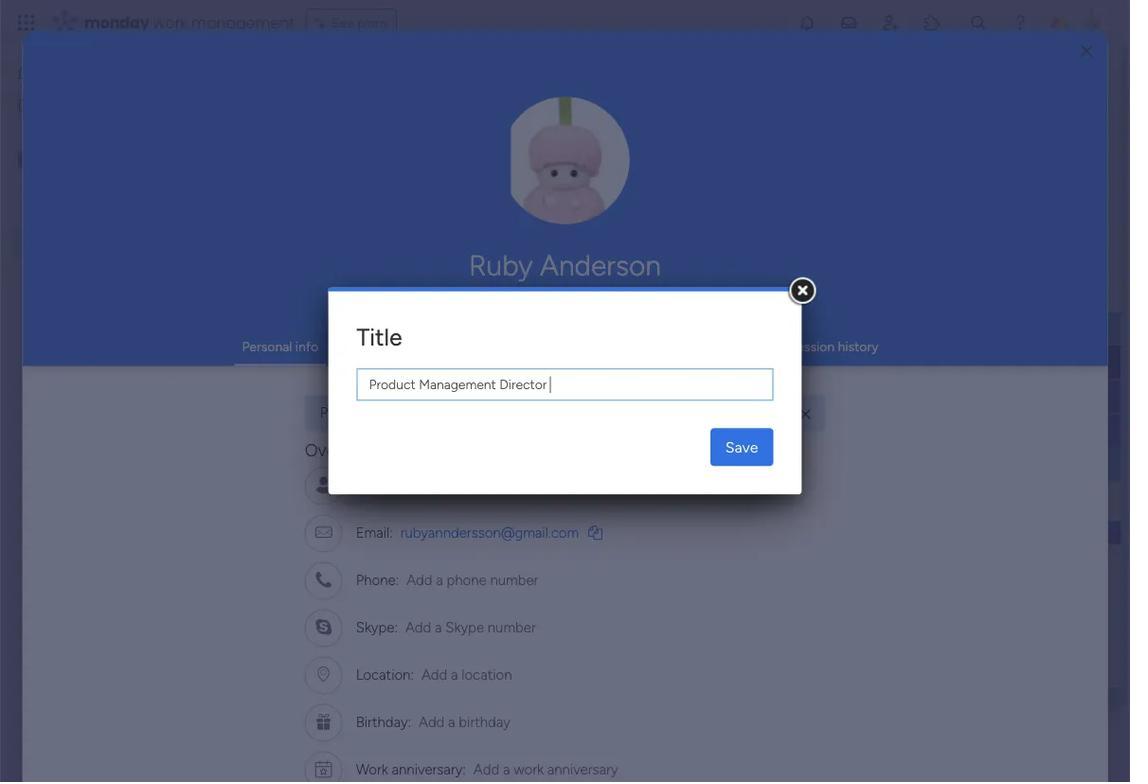 Task type: describe. For each thing, give the bounding box(es) containing it.
info
[[295, 339, 318, 355]]

roadmap
[[471, 355, 523, 371]]

Next month field
[[321, 584, 431, 608]]

monday
[[84, 12, 149, 33]]

1 task from the top
[[481, 287, 507, 303]]

keep
[[656, 102, 684, 118]]

number for phone: add a phone number
[[490, 572, 538, 589]]

session history
[[789, 339, 879, 355]]

This month field
[[321, 246, 427, 271]]

a left location
[[451, 667, 458, 684]]

research
[[458, 321, 509, 337]]

plans
[[357, 15, 389, 31]]

notifications image
[[798, 13, 817, 32]]

a left the phone
[[436, 572, 443, 589]]

anderson
[[540, 248, 661, 282]]

see plans button
[[306, 9, 397, 37]]

2 on from the top
[[832, 423, 847, 439]]

where
[[737, 102, 773, 118]]

title:
[[356, 477, 386, 494]]

1 horizontal spatial work
[[514, 761, 544, 778]]

personal info link
[[242, 339, 318, 355]]

location: add a location
[[356, 667, 512, 684]]

as
[[358, 404, 374, 421]]

any
[[340, 102, 361, 118]]

new
[[352, 758, 377, 774]]

manage any type of project. assign owners, set timelines and keep track of where your project stands. button
[[287, 99, 923, 121]]

session history link
[[789, 339, 879, 355]]

phone:
[[356, 572, 399, 589]]

1 on from the top
[[832, 322, 847, 338]]

a down the birthday at the bottom left of the page
[[503, 761, 510, 778]]

birthday:
[[356, 714, 411, 731]]

next
[[326, 584, 364, 608]]

create
[[358, 389, 398, 405]]

add for add a birthday
[[419, 714, 445, 731]]

nov
[[933, 353, 956, 368]]

add down the birthday at the bottom left of the page
[[473, 761, 499, 778]]

psst...
[[320, 404, 354, 421]]

number for skype: add a skype number
[[488, 619, 536, 636]]

product
[[420, 355, 467, 371]]

status
[[395, 339, 432, 355]]

assign
[[460, 102, 499, 118]]

work
[[356, 761, 388, 778]]

project
[[806, 102, 849, 118]]

Status field
[[796, 285, 843, 306]]

personal
[[242, 339, 292, 355]]

skype
[[445, 619, 484, 636]]

add new group button
[[289, 751, 424, 782]]

title
[[357, 323, 402, 352]]

type
[[365, 102, 392, 118]]

phone
[[447, 572, 487, 589]]

next month
[[326, 584, 426, 608]]

v2 done deadline image
[[890, 354, 905, 372]]

skype:
[[356, 619, 398, 636]]

customize
[[494, 404, 560, 421]]

2 working on it from the top
[[780, 423, 858, 439]]

see plans
[[331, 15, 389, 31]]

an
[[378, 404, 393, 421]]

high
[[1067, 355, 1096, 371]]

ruby anderson image
[[1077, 8, 1108, 38]]

manage
[[290, 102, 337, 118]]

ruby
[[469, 248, 533, 282]]

filter
[[609, 186, 639, 202]]

1 of from the left
[[395, 102, 408, 118]]

2 of from the left
[[721, 102, 733, 118]]

phone: add a phone number
[[356, 572, 538, 589]]

rubyanndersson@gmail.com
[[400, 524, 579, 541]]

skype: add a skype number
[[356, 619, 536, 636]]

1 it from the top
[[850, 322, 858, 338]]

add inside button
[[324, 758, 348, 774]]

3 working on it from the top
[[780, 457, 858, 473]]

owner
[[689, 287, 729, 303]]

stands.
[[853, 102, 895, 118]]

anniversary:
[[392, 761, 466, 778]]

page.
[[589, 404, 624, 421]]

location:
[[356, 667, 414, 684]]

this
[[563, 404, 586, 421]]

13
[[959, 353, 971, 368]]

anniversary
[[547, 761, 618, 778]]

3 on from the top
[[832, 457, 847, 473]]

person button
[[490, 179, 573, 209]]

nov 13
[[933, 353, 971, 368]]

develop a product roadmap
[[358, 355, 523, 371]]



Task type: locate. For each thing, give the bounding box(es) containing it.
working status
[[343, 339, 432, 355]]

0 vertical spatial work
[[153, 12, 187, 33]]

0 vertical spatial number
[[490, 572, 538, 589]]

select product image
[[17, 13, 36, 32]]

month for this month
[[365, 246, 423, 270]]

help image
[[1011, 13, 1030, 32]]

home image
[[17, 63, 36, 81]]

option
[[0, 226, 242, 230]]

admin,
[[396, 404, 438, 421]]

location
[[462, 667, 512, 684]]

task down ruby
[[481, 287, 507, 303]]

0 horizontal spatial of
[[395, 102, 408, 118]]

email:
[[356, 524, 393, 541]]

filter button
[[578, 179, 668, 209]]

save
[[725, 438, 758, 456]]

search everything image
[[969, 13, 988, 32]]

inbox image
[[839, 13, 858, 32]]

of right track
[[721, 102, 733, 118]]

history
[[838, 339, 879, 355]]

a left the birthday at the bottom left of the page
[[448, 714, 455, 731]]

1 vertical spatial task
[[481, 624, 507, 640]]

dapulse x slim image
[[801, 406, 810, 423]]

list box
[[0, 224, 242, 515]]

work left anniversary
[[514, 761, 544, 778]]

add for add a title
[[393, 477, 419, 494]]

task
[[481, 287, 507, 303], [481, 624, 507, 640]]

work anniversary: add a work anniversary
[[356, 761, 618, 778]]

market
[[413, 321, 454, 337]]

admin
[[546, 293, 584, 309]]

add
[[393, 477, 419, 494], [406, 572, 432, 589], [405, 619, 431, 636], [421, 667, 447, 684], [419, 714, 445, 731], [324, 758, 348, 774], [473, 761, 499, 778]]

timelines
[[574, 102, 627, 118]]

owners,
[[503, 102, 549, 118]]

m button
[[13, 144, 189, 176]]

0 vertical spatial on
[[832, 322, 847, 338]]

add left new
[[324, 758, 348, 774]]

session
[[789, 339, 835, 355]]

this
[[326, 246, 361, 270]]

2 task from the top
[[481, 624, 507, 640]]

and
[[631, 102, 653, 118]]

1 horizontal spatial of
[[721, 102, 733, 118]]

0 vertical spatial task
[[481, 287, 507, 303]]

Owner field
[[684, 285, 734, 306]]

see
[[331, 15, 354, 31]]

month up skype:
[[368, 584, 426, 608]]

on
[[832, 322, 847, 338], [832, 423, 847, 439], [832, 457, 847, 473]]

2 vertical spatial working on it
[[780, 457, 858, 473]]

0 vertical spatial it
[[850, 322, 858, 338]]

develop
[[358, 355, 407, 371]]

number
[[490, 572, 538, 589], [488, 619, 536, 636]]

3 it from the top
[[850, 457, 858, 473]]

working on it
[[780, 322, 858, 338], [780, 423, 858, 439], [780, 457, 858, 473]]

1 vertical spatial on
[[832, 423, 847, 439]]

priority element
[[1055, 621, 1108, 644]]

None field
[[1056, 285, 1107, 306]]

month
[[365, 246, 423, 270], [368, 584, 426, 608]]

can
[[468, 404, 490, 421]]

ruby anderson
[[469, 248, 661, 282]]

personal info
[[242, 339, 318, 355]]

my work image
[[17, 96, 34, 113]]

done
[[803, 355, 835, 371]]

number right the phone
[[490, 572, 538, 589]]

add right the "phone:"
[[406, 572, 432, 589]]

add right skype:
[[405, 619, 431, 636]]

set
[[552, 102, 571, 118]]

2 it from the top
[[850, 423, 858, 439]]

add up birthday: add a birthday
[[421, 667, 447, 684]]

stuck
[[802, 389, 836, 405]]

2 vertical spatial on
[[832, 457, 847, 473]]

birthday: add a birthday
[[356, 714, 510, 731]]

1 vertical spatial month
[[368, 584, 426, 608]]

0 horizontal spatial work
[[153, 12, 187, 33]]

a left 'skype'
[[435, 619, 442, 636]]

workspace image
[[18, 149, 37, 170]]

m
[[22, 152, 33, 168]]

of
[[395, 102, 408, 118], [721, 102, 733, 118]]

title: add a title
[[356, 477, 458, 494]]

person
[[521, 186, 561, 202]]

your
[[777, 102, 803, 118]]

apps image
[[923, 13, 942, 32]]

conduct market research
[[358, 321, 509, 337]]

birthday
[[459, 714, 510, 731]]

prd
[[412, 389, 437, 405]]

1 vertical spatial it
[[850, 423, 858, 439]]

status
[[800, 287, 839, 303]]

management
[[191, 12, 294, 33]]

work right monday
[[153, 12, 187, 33]]

add for add a location
[[421, 667, 447, 684]]

psst... as an admin, you can customize this page.
[[320, 404, 624, 421]]

ruby anderson button
[[305, 248, 826, 282]]

1 working on it from the top
[[780, 322, 858, 338]]

Title field
[[357, 369, 774, 401]]

month for next month
[[368, 584, 426, 608]]

2 vertical spatial it
[[850, 457, 858, 473]]

0 vertical spatial month
[[365, 246, 423, 270]]

title
[[433, 477, 458, 494]]

a down status on the left
[[410, 355, 417, 371]]

project.
[[411, 102, 457, 118]]

add for add a skype number
[[405, 619, 431, 636]]

1 vertical spatial work
[[514, 761, 544, 778]]

monday work management
[[84, 12, 294, 33]]

track
[[688, 102, 718, 118]]

copied! image
[[588, 525, 603, 540]]

you
[[441, 404, 464, 421]]

group
[[380, 758, 415, 774]]

task up location
[[481, 624, 507, 640]]

working status link
[[343, 339, 432, 355]]

conduct
[[358, 321, 410, 337]]

1 vertical spatial number
[[488, 619, 536, 636]]

of right type
[[395, 102, 408, 118]]

manage any type of project. assign owners, set timelines and keep track of where your project stands.
[[290, 102, 895, 118]]

a
[[410, 355, 417, 371], [402, 389, 408, 405], [423, 477, 430, 494], [436, 572, 443, 589], [435, 619, 442, 636], [451, 667, 458, 684], [448, 714, 455, 731], [503, 761, 510, 778]]

invite members image
[[881, 13, 900, 32]]

close image
[[1081, 44, 1092, 58]]

working
[[780, 322, 829, 338], [343, 339, 392, 355], [780, 423, 829, 439], [780, 457, 829, 473]]

a left title
[[423, 477, 430, 494]]

number right 'skype'
[[488, 619, 536, 636]]

save button
[[710, 428, 774, 466]]

add for add a phone number
[[406, 572, 432, 589]]

1 vertical spatial working on it
[[780, 423, 858, 439]]

add new group
[[324, 758, 415, 774]]

month right this
[[365, 246, 423, 270]]

this month
[[326, 246, 423, 270]]

overview
[[305, 440, 375, 460]]

a left prd
[[402, 389, 408, 405]]

create a prd
[[358, 389, 437, 405]]

add down location: add a location
[[419, 714, 445, 731]]

0 vertical spatial working on it
[[780, 322, 858, 338]]

add right the 'title:'
[[393, 477, 419, 494]]



Task type: vqa. For each thing, say whether or not it's contained in the screenshot.
rightmost Well-
no



